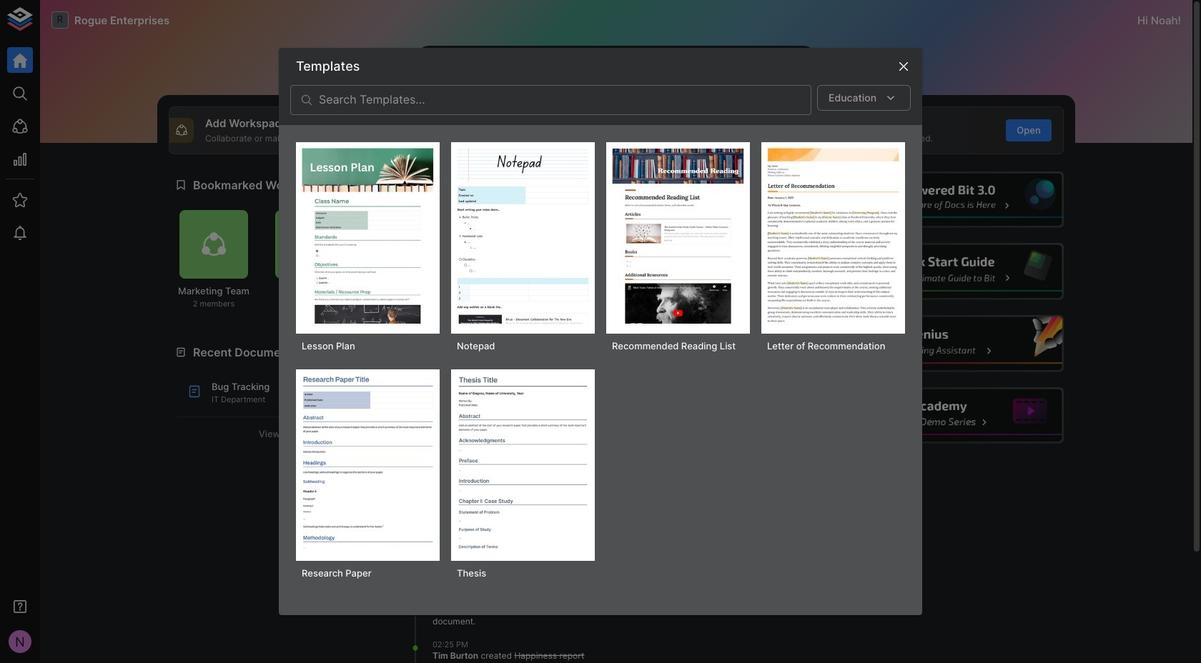 Task type: vqa. For each thing, say whether or not it's contained in the screenshot.
3rd tooltip from the bottom
no



Task type: describe. For each thing, give the bounding box(es) containing it.
4 help image from the top
[[849, 388, 1064, 444]]

thesis image
[[457, 375, 589, 552]]

3 help image from the top
[[849, 316, 1064, 372]]

Search Templates... text field
[[319, 85, 812, 115]]

lesson plan image
[[302, 148, 434, 324]]



Task type: locate. For each thing, give the bounding box(es) containing it.
1 help image from the top
[[849, 171, 1064, 228]]

recommended reading list image
[[612, 148, 745, 324]]

help image
[[849, 171, 1064, 228], [849, 243, 1064, 300], [849, 316, 1064, 372], [849, 388, 1064, 444]]

dialog
[[279, 48, 923, 616]]

letter of recommendation image
[[768, 148, 900, 324]]

notepad image
[[457, 148, 589, 324]]

research paper image
[[302, 375, 434, 552]]

2 help image from the top
[[849, 243, 1064, 300]]



